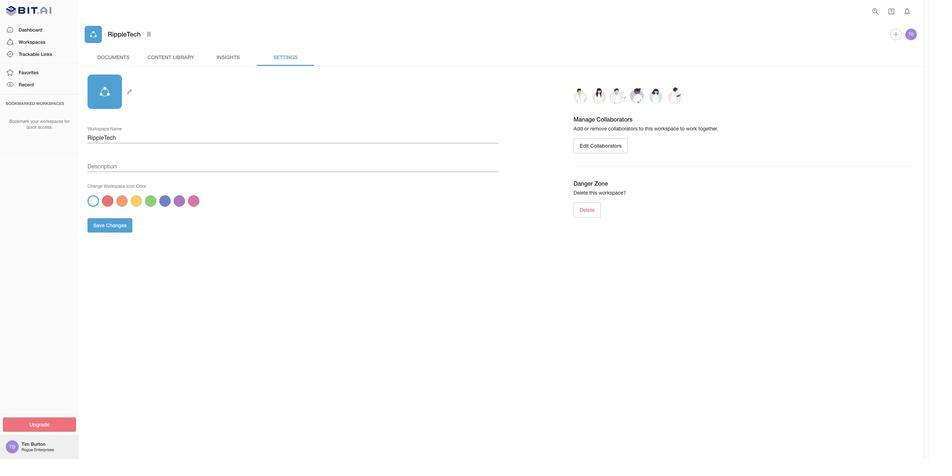 Task type: vqa. For each thing, say whether or not it's contained in the screenshot.
Settings "link"
yes



Task type: describe. For each thing, give the bounding box(es) containing it.
work
[[686, 126, 697, 132]]

save changes button
[[88, 218, 132, 233]]

library
[[173, 54, 194, 60]]

edit
[[580, 143, 589, 149]]

change
[[88, 184, 103, 189]]

tim burton rogue enterprises
[[22, 442, 54, 453]]

together.
[[699, 126, 719, 132]]

rogue
[[22, 448, 33, 453]]

links
[[41, 51, 52, 57]]

workspace
[[655, 126, 679, 132]]

save changes
[[93, 222, 127, 229]]

trackable links button
[[0, 48, 79, 60]]

zone
[[595, 180, 608, 187]]

0 vertical spatial workspace
[[88, 127, 109, 131]]

edit collaborators
[[580, 143, 622, 149]]

your
[[30, 119, 39, 124]]

edit collaborators button
[[574, 138, 628, 154]]

2 to from the left
[[681, 126, 685, 132]]

enterprises
[[34, 448, 54, 453]]

recent button
[[0, 79, 79, 91]]

bookmarked workspaces
[[6, 101, 64, 106]]

favorites button
[[0, 66, 79, 79]]

1 to from the left
[[639, 126, 644, 132]]

workspaces
[[19, 39, 45, 45]]

collaborators for edit
[[591, 143, 622, 149]]

or
[[585, 126, 589, 132]]

quick
[[26, 125, 37, 130]]

content library
[[148, 54, 194, 60]]

workspace?
[[599, 190, 626, 196]]

Workspace Description text field
[[88, 161, 499, 172]]

tb inside button
[[909, 32, 914, 37]]

delete button
[[574, 203, 601, 218]]

manage collaborators add or remove collaborators to this workspace to work together.
[[574, 116, 719, 132]]

insights
[[217, 54, 240, 60]]

dashboard button
[[0, 24, 79, 36]]

add
[[574, 126, 583, 132]]

bookmarked
[[6, 101, 35, 106]]

bookmark
[[9, 119, 29, 124]]

insights link
[[200, 49, 257, 66]]

tab list containing documents
[[85, 49, 918, 66]]

changes
[[106, 222, 127, 229]]

documents
[[97, 54, 130, 60]]



Task type: locate. For each thing, give the bounding box(es) containing it.
workspaces button
[[0, 36, 79, 48]]

Workspace Name text field
[[88, 132, 499, 144]]

collaborators down remove
[[591, 143, 622, 149]]

for
[[64, 119, 70, 124]]

1 vertical spatial collaborators
[[591, 143, 622, 149]]

access.
[[38, 125, 53, 130]]

workspace left icon
[[104, 184, 125, 189]]

this inside danger zone delete this workspace?
[[590, 190, 598, 196]]

content library link
[[142, 49, 200, 66]]

collaborators inside edit collaborators button
[[591, 143, 622, 149]]

tab list
[[85, 49, 918, 66]]

upgrade button
[[3, 418, 76, 432]]

1 vertical spatial workspace
[[104, 184, 125, 189]]

manage
[[574, 116, 595, 123]]

1 horizontal spatial this
[[645, 126, 653, 132]]

danger
[[574, 180, 593, 187]]

workspaces
[[36, 101, 64, 106]]

to right "collaborators"
[[639, 126, 644, 132]]

to left work
[[681, 126, 685, 132]]

content
[[148, 54, 171, 60]]

this left workspace
[[645, 126, 653, 132]]

danger zone delete this workspace?
[[574, 180, 626, 196]]

collaborators
[[597, 116, 633, 123], [591, 143, 622, 149]]

delete inside danger zone delete this workspace?
[[574, 190, 588, 196]]

documents link
[[85, 49, 142, 66]]

favorites
[[19, 70, 39, 75]]

delete inside button
[[580, 207, 595, 213]]

name
[[110, 127, 122, 131]]

workspace name
[[88, 127, 122, 131]]

trackable links
[[19, 51, 52, 57]]

color
[[136, 184, 146, 189]]

0 horizontal spatial tb
[[9, 445, 15, 450]]

collaborators for manage
[[597, 116, 633, 123]]

0 vertical spatial tb
[[909, 32, 914, 37]]

1 vertical spatial delete
[[580, 207, 595, 213]]

workspace
[[88, 127, 109, 131], [104, 184, 125, 189]]

settings
[[273, 54, 298, 60]]

collaborators
[[609, 126, 638, 132]]

this down zone
[[590, 190, 598, 196]]

tb button
[[905, 28, 918, 41]]

collaborators up "collaborators"
[[597, 116, 633, 123]]

save
[[93, 222, 105, 229]]

delete down danger zone delete this workspace?
[[580, 207, 595, 213]]

1 vertical spatial this
[[590, 190, 598, 196]]

remove
[[590, 126, 607, 132]]

0 vertical spatial delete
[[574, 190, 588, 196]]

workspace left "name" at the left
[[88, 127, 109, 131]]

0 horizontal spatial to
[[639, 126, 644, 132]]

burton
[[31, 442, 45, 448]]

this
[[645, 126, 653, 132], [590, 190, 598, 196]]

trackable
[[19, 51, 40, 57]]

collaborators inside the manage collaborators add or remove collaborators to this workspace to work together.
[[597, 116, 633, 123]]

0 horizontal spatial this
[[590, 190, 598, 196]]

rippletech
[[108, 30, 141, 38]]

0 vertical spatial collaborators
[[597, 116, 633, 123]]

icon
[[126, 184, 135, 189]]

bookmark your workspaces for quick access.
[[9, 119, 70, 130]]

dashboard
[[19, 27, 42, 33]]

0 vertical spatial this
[[645, 126, 653, 132]]

tb
[[909, 32, 914, 37], [9, 445, 15, 450]]

1 horizontal spatial to
[[681, 126, 685, 132]]

1 vertical spatial tb
[[9, 445, 15, 450]]

1 horizontal spatial tb
[[909, 32, 914, 37]]

this inside the manage collaborators add or remove collaborators to this workspace to work together.
[[645, 126, 653, 132]]

bookmark image
[[145, 30, 153, 39]]

tim
[[22, 442, 29, 448]]

recent
[[19, 82, 34, 88]]

delete down danger on the right top
[[574, 190, 588, 196]]

upgrade
[[29, 422, 50, 428]]

workspaces
[[40, 119, 63, 124]]

change workspace icon color
[[88, 184, 146, 189]]

to
[[639, 126, 644, 132], [681, 126, 685, 132]]

settings link
[[257, 49, 314, 66]]

delete
[[574, 190, 588, 196], [580, 207, 595, 213]]



